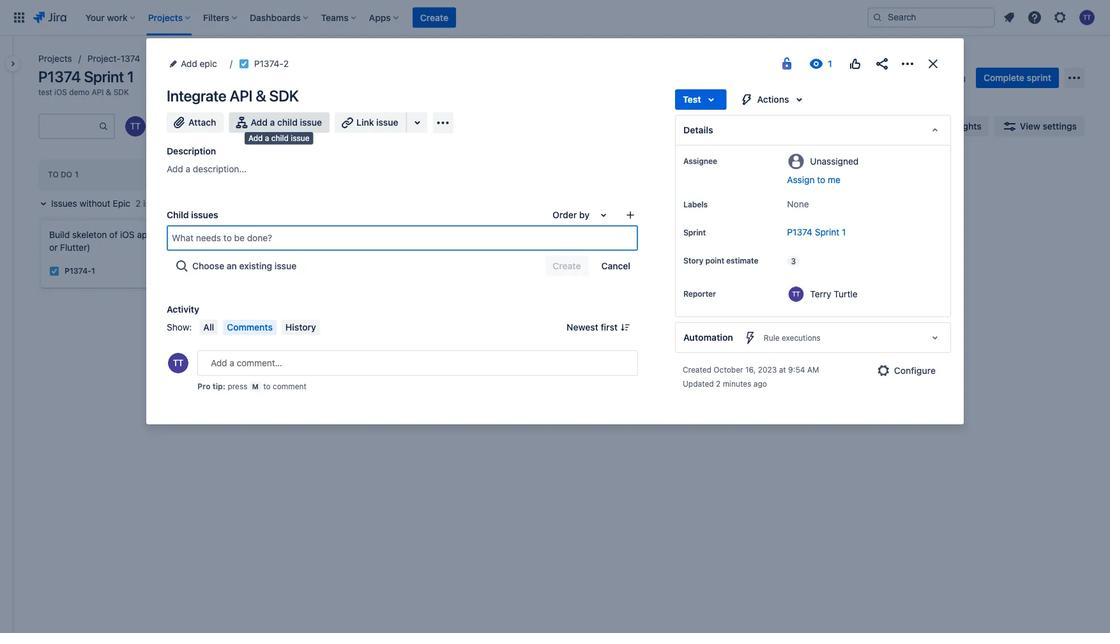 Task type: vqa. For each thing, say whether or not it's contained in the screenshot.
the (current)
no



Task type: locate. For each thing, give the bounding box(es) containing it.
1 horizontal spatial a
[[265, 134, 269, 143]]

child down add a child issue button
[[271, 134, 289, 143]]

integrate api & sdk
[[167, 87, 299, 105], [590, 230, 672, 240]]

p1374-1
[[65, 267, 95, 276]]

updated
[[683, 379, 714, 388]]

child
[[277, 117, 298, 128], [271, 134, 289, 143]]

ios right of
[[120, 230, 135, 240]]

ago
[[754, 379, 767, 388]]

test ios demo api & sdk element
[[38, 87, 129, 97]]

add inside tooltip
[[248, 134, 263, 143]]

1 vertical spatial p1374-2
[[605, 254, 636, 263]]

0 horizontal spatial sprint
[[84, 68, 124, 86]]

1 horizontal spatial api
[[230, 87, 252, 105]]

3 down p1374 sprint 1 link
[[791, 257, 796, 266]]

0 horizontal spatial task image
[[49, 266, 59, 276]]

api right demo
[[92, 87, 104, 96]]

1 down assign to me button
[[842, 227, 846, 238]]

executions
[[782, 333, 821, 342]]

1 vertical spatial p1374-2 link
[[605, 253, 636, 264]]

1 horizontal spatial integrate
[[590, 230, 627, 240]]

2 horizontal spatial a
[[270, 117, 275, 128]]

create child image
[[625, 210, 635, 220]]

am
[[807, 365, 819, 374]]

&
[[256, 87, 266, 105], [106, 87, 111, 96], [645, 230, 652, 240]]

demo
[[69, 87, 89, 96]]

p1374- down create child icon
[[605, 254, 632, 263]]

p1374-2 link
[[254, 56, 289, 72], [605, 253, 636, 264]]

2 horizontal spatial sprint
[[815, 227, 839, 238]]

newest first
[[567, 322, 618, 333]]

0 horizontal spatial sdk
[[113, 87, 129, 96]]

p1374-2 for right p1374-2 link
[[605, 254, 636, 263]]

sprint for p1374 sprint 1 test ios demo api & sdk
[[84, 68, 124, 86]]

ios
[[54, 87, 67, 96], [120, 230, 135, 240]]

sdk
[[269, 87, 299, 105], [113, 87, 129, 96], [654, 230, 672, 240]]

2 horizontal spatial api
[[629, 230, 643, 240]]

sprint down project-
[[84, 68, 124, 86]]

0 horizontal spatial p1374-2
[[254, 58, 289, 69]]

a
[[270, 117, 275, 128], [265, 134, 269, 143], [186, 164, 190, 174]]

1 horizontal spatial sdk
[[269, 87, 299, 105]]

activity
[[167, 304, 199, 315]]

1 vertical spatial ios
[[120, 230, 135, 240]]

p1374 down the none
[[787, 227, 812, 238]]

integrate api & sdk inside dialog
[[167, 87, 299, 105]]

0 vertical spatial issues
[[143, 198, 169, 209]]

1 horizontal spatial integrate api & sdk
[[590, 230, 672, 240]]

16,
[[745, 365, 756, 374]]

1 vertical spatial child
[[271, 134, 289, 143]]

progress
[[238, 170, 280, 179]]

p1374-2 right task icon at the left top
[[254, 58, 289, 69]]

order by button
[[545, 205, 619, 225]]

issue down add a child issue button
[[291, 134, 310, 143]]

0 vertical spatial a
[[270, 117, 275, 128]]

menu bar
[[197, 320, 322, 335]]

jira image
[[33, 10, 66, 25], [33, 10, 66, 25]]

integrate api & sdk down create child icon
[[590, 230, 672, 240]]

p1374-2 for p1374-2 link to the top
[[254, 58, 289, 69]]

0 vertical spatial p1374-
[[254, 58, 283, 69]]

attach
[[188, 117, 216, 128]]

2 vertical spatial 1
[[91, 267, 95, 276]]

0 horizontal spatial api
[[92, 87, 104, 96]]

epic
[[200, 58, 217, 69]]

p1374
[[38, 68, 81, 86], [787, 227, 812, 238]]

2 horizontal spatial p1374-
[[605, 254, 632, 263]]

0 vertical spatial integrate api & sdk
[[167, 87, 299, 105]]

ios right 'test'
[[54, 87, 67, 96]]

2 horizontal spatial 1
[[842, 227, 846, 238]]

1 horizontal spatial p1374-
[[254, 58, 283, 69]]

assignee pin to top. only you can see pinned fields. image
[[720, 156, 730, 166]]

rule
[[764, 333, 780, 342]]

to
[[48, 170, 59, 179]]

issues up the child
[[143, 198, 169, 209]]

p1374 down projects link
[[38, 68, 81, 86]]

0 vertical spatial task image
[[590, 253, 600, 264]]

issue right "existing"
[[275, 261, 296, 271]]

an
[[227, 261, 237, 271]]

Search field
[[867, 7, 995, 28]]

menu bar containing all
[[197, 320, 322, 335]]

existing
[[239, 261, 272, 271]]

0 horizontal spatial issues
[[143, 198, 169, 209]]

a inside button
[[270, 117, 275, 128]]

2 horizontal spatial &
[[645, 230, 652, 240]]

1 vertical spatial issues
[[191, 210, 218, 220]]

0 vertical spatial integrate
[[167, 87, 226, 105]]

task image down "or" on the left
[[49, 266, 59, 276]]

to
[[817, 175, 825, 185], [263, 382, 271, 391]]

flutter)
[[60, 242, 90, 253]]

0 horizontal spatial p1374
[[38, 68, 81, 86]]

assign
[[787, 175, 815, 185]]

2 vertical spatial p1374-
[[65, 267, 91, 276]]

issues
[[143, 198, 169, 209], [191, 210, 218, 220]]

epic
[[113, 198, 130, 209]]

newest first image
[[620, 323, 630, 333]]

0 vertical spatial p1374-2
[[254, 58, 289, 69]]

a inside tooltip
[[265, 134, 269, 143]]

p1374-2 inside integrate api & sdk dialog
[[254, 58, 289, 69]]

api down task icon at the left top
[[230, 87, 252, 105]]

0 horizontal spatial ios
[[54, 87, 67, 96]]

child inside button
[[277, 117, 298, 128]]

description
[[167, 146, 216, 156]]

api down create child icon
[[629, 230, 643, 240]]

details element
[[675, 115, 951, 146]]

1 horizontal spatial 3
[[791, 257, 796, 266]]

to inside button
[[817, 175, 825, 185]]

newest
[[567, 322, 598, 333]]

0 horizontal spatial p1374-2 link
[[254, 56, 289, 72]]

p1374-2 link down create child icon
[[605, 253, 636, 264]]

2 down october
[[716, 379, 721, 388]]

link issue button
[[335, 112, 407, 133]]

labels pin to top. only you can see pinned fields. image
[[710, 199, 720, 209]]

1 vertical spatial p1374-
[[605, 254, 632, 263]]

add up add a child issue tooltip
[[251, 117, 268, 128]]

assign to me
[[787, 175, 840, 185]]

add down add a child issue button
[[248, 134, 263, 143]]

p1374-2 down create child icon
[[605, 254, 636, 263]]

Search this board text field
[[40, 115, 98, 138]]

star p1374 board image
[[865, 70, 880, 86]]

a up add a child issue tooltip
[[270, 117, 275, 128]]

menu bar inside integrate api & sdk dialog
[[197, 320, 322, 335]]

history button
[[282, 320, 320, 335]]

test
[[683, 94, 701, 105]]

cancel
[[601, 261, 630, 271]]

add left the epic
[[181, 58, 197, 69]]

0 vertical spatial p1374-2 link
[[254, 56, 289, 72]]

1 inside p1374 sprint 1 test ios demo api & sdk
[[127, 68, 134, 86]]

0 vertical spatial child
[[277, 117, 298, 128]]

project-
[[87, 53, 121, 64]]

task image for integrate api & sdk
[[590, 253, 600, 264]]

issues without epic 2 issues
[[51, 198, 169, 209]]

rule executions
[[764, 333, 821, 342]]

integrate api & sdk dialog
[[146, 38, 964, 425]]

integrate api & sdk down task icon at the left top
[[167, 87, 299, 105]]

assignee: terry turtle image
[[183, 264, 199, 279]]

0 vertical spatial p1374
[[38, 68, 81, 86]]

a down description
[[186, 164, 190, 174]]

to right m
[[263, 382, 271, 391]]

1 vertical spatial p1374
[[787, 227, 812, 238]]

1 horizontal spatial p1374-2
[[605, 254, 636, 263]]

p1374- for integrate api & sdk
[[605, 254, 632, 263]]

integrate up attach button
[[167, 87, 226, 105]]

p1374-2
[[254, 58, 289, 69], [605, 254, 636, 263]]

1 down 1374
[[127, 68, 134, 86]]

1 inside integrate api & sdk dialog
[[842, 227, 846, 238]]

issue
[[300, 117, 322, 128], [376, 117, 398, 128], [291, 134, 310, 143], [275, 261, 296, 271]]

p1374-2 link right task icon at the left top
[[254, 56, 289, 72]]

2 horizontal spatial sdk
[[654, 230, 672, 240]]

0 vertical spatial 1
[[127, 68, 134, 86]]

add a child issue down add a child issue button
[[248, 134, 310, 143]]

1 for p1374 sprint 1 test ios demo api & sdk
[[127, 68, 134, 86]]

0 horizontal spatial a
[[186, 164, 190, 174]]

child inside tooltip
[[271, 134, 289, 143]]

issue inside tooltip
[[291, 134, 310, 143]]

integrate
[[167, 87, 226, 105], [590, 230, 627, 240]]

2
[[283, 58, 289, 69], [135, 198, 141, 209], [632, 254, 636, 263], [716, 379, 721, 388]]

api inside p1374 sprint 1 test ios demo api & sdk
[[92, 87, 104, 96]]

p1374-
[[254, 58, 283, 69], [605, 254, 632, 263], [65, 267, 91, 276]]

add people image
[[155, 119, 170, 134]]

child up add a child issue tooltip
[[277, 117, 298, 128]]

& inside p1374 sprint 1 test ios demo api & sdk
[[106, 87, 111, 96]]

1 vertical spatial task image
[[49, 266, 59, 276]]

sprint inside p1374 sprint 1 test ios demo api & sdk
[[84, 68, 124, 86]]

0 horizontal spatial 3
[[710, 254, 715, 263]]

0 horizontal spatial &
[[106, 87, 111, 96]]

1 vertical spatial a
[[265, 134, 269, 143]]

terry turtle image
[[125, 116, 146, 137]]

1 horizontal spatial task image
[[590, 253, 600, 264]]

or
[[49, 242, 58, 253]]

p1374 inside integrate api & sdk dialog
[[787, 227, 812, 238]]

m
[[252, 383, 259, 391]]

0 vertical spatial ios
[[54, 87, 67, 96]]

add
[[181, 58, 197, 69], [251, 117, 268, 128], [248, 134, 263, 143], [167, 164, 183, 174]]

task image for build skeleton of ios app (swift or flutter)
[[49, 266, 59, 276]]

task image left cancel
[[590, 253, 600, 264]]

add app image
[[435, 115, 451, 131]]

do
[[61, 170, 72, 179]]

sprint down labels
[[683, 228, 706, 237]]

3
[[710, 254, 715, 263], [791, 257, 796, 266]]

1 vertical spatial integrate
[[590, 230, 627, 240]]

api inside dialog
[[230, 87, 252, 105]]

a down add a child issue button
[[265, 134, 269, 143]]

test button
[[675, 89, 727, 110]]

2 inside created october 16, 2023 at 9:54 am updated 2 minutes ago
[[716, 379, 721, 388]]

1 horizontal spatial 1
[[127, 68, 134, 86]]

sprint down me
[[815, 227, 839, 238]]

0 vertical spatial to
[[817, 175, 825, 185]]

press
[[228, 382, 247, 391]]

1 horizontal spatial to
[[817, 175, 825, 185]]

2 right task icon at the left top
[[283, 58, 289, 69]]

p1374- left copy link to issue image on the top left
[[254, 58, 283, 69]]

1374
[[121, 53, 140, 64]]

0 horizontal spatial integrate api & sdk
[[167, 87, 299, 105]]

p1374- down flutter) at top
[[65, 267, 91, 276]]

show:
[[167, 322, 192, 333]]

1 horizontal spatial ios
[[120, 230, 135, 240]]

skeleton
[[72, 230, 107, 240]]

all button
[[200, 320, 218, 335]]

actions image
[[900, 56, 915, 72]]

configure
[[894, 366, 936, 376]]

close image
[[925, 56, 941, 72]]

create
[[420, 12, 448, 23]]

add a child issue up add a child issue tooltip
[[251, 117, 322, 128]]

1 horizontal spatial &
[[256, 87, 266, 105]]

add inside button
[[251, 117, 268, 128]]

remaining
[[930, 73, 966, 82]]

1 horizontal spatial issues
[[191, 210, 218, 220]]

1 down skeleton
[[91, 267, 95, 276]]

order by
[[553, 210, 590, 220]]

build
[[49, 230, 70, 240]]

0 horizontal spatial p1374-
[[65, 267, 91, 276]]

p1374 inside p1374 sprint 1 test ios demo api & sdk
[[38, 68, 81, 86]]

issues right the child
[[191, 210, 218, 220]]

api
[[230, 87, 252, 105], [92, 87, 104, 96], [629, 230, 643, 240]]

add epic button
[[167, 56, 221, 72]]

integrate down create child icon
[[590, 230, 627, 240]]

0 horizontal spatial integrate
[[167, 87, 226, 105]]

add epic
[[181, 58, 217, 69]]

to left me
[[817, 175, 825, 185]]

task image
[[590, 253, 600, 264], [49, 266, 59, 276]]

add a child issue inside tooltip
[[248, 134, 310, 143]]

1 vertical spatial 1
[[842, 227, 846, 238]]

0 vertical spatial add a child issue
[[251, 117, 322, 128]]

0 horizontal spatial to
[[263, 382, 271, 391]]

3 right story
[[710, 254, 715, 263]]

order
[[553, 210, 577, 220]]

issues
[[51, 198, 77, 209]]

1 horizontal spatial p1374
[[787, 227, 812, 238]]

1 vertical spatial add a child issue
[[248, 134, 310, 143]]



Task type: describe. For each thing, give the bounding box(es) containing it.
projects link
[[38, 51, 72, 66]]

Child issues field
[[168, 227, 637, 250]]

labels
[[683, 200, 708, 209]]

child
[[167, 210, 189, 220]]

unassigned
[[810, 156, 859, 166]]

automation element
[[675, 323, 951, 353]]

p1374 for p1374 sprint 1
[[787, 227, 812, 238]]

add a description...
[[167, 164, 247, 174]]

minutes
[[723, 379, 751, 388]]

project-1374
[[87, 53, 140, 64]]

me
[[828, 175, 840, 185]]

primary element
[[8, 0, 867, 35]]

point
[[705, 256, 724, 265]]

link
[[356, 117, 374, 128]]

automations menu button icon image
[[843, 70, 858, 85]]

Add a comment… field
[[197, 351, 638, 376]]

0 horizontal spatial 1
[[91, 267, 95, 276]]

insights button
[[923, 116, 989, 137]]

comment
[[273, 382, 306, 391]]

none
[[787, 199, 809, 209]]

newest first button
[[559, 320, 638, 335]]

turtle
[[834, 289, 858, 299]]

by
[[579, 210, 590, 220]]

copy link to issue image
[[286, 58, 296, 68]]

october
[[714, 365, 743, 374]]

add a child issue button
[[229, 112, 330, 133]]

sprint for p1374 sprint 1
[[815, 227, 839, 238]]

issue up add a child issue tooltip
[[300, 117, 322, 128]]

3 inside integrate api & sdk dialog
[[791, 257, 796, 266]]

add down description
[[167, 164, 183, 174]]

choose an existing issue button
[[167, 256, 304, 277]]

test
[[38, 87, 52, 96]]

created october 16, 2023 at 9:54 am updated 2 minutes ago
[[683, 365, 819, 388]]

child issues
[[167, 210, 218, 220]]

share image
[[874, 56, 890, 72]]

1 horizontal spatial sprint
[[683, 228, 706, 237]]

issue inside "button"
[[275, 261, 296, 271]]

issues inside integrate api & sdk dialog
[[191, 210, 218, 220]]

create button
[[412, 7, 456, 28]]

automation
[[683, 332, 733, 343]]

unassigned image
[[724, 251, 739, 266]]

insights image
[[930, 119, 945, 134]]

search image
[[872, 12, 883, 23]]

terry turtle
[[810, 289, 858, 299]]

cancel button
[[594, 256, 638, 277]]

in
[[228, 170, 236, 179]]

complete sprint
[[984, 72, 1051, 83]]

link web pages and more image
[[410, 115, 425, 130]]

0 days remaining
[[904, 73, 966, 82]]

sdk inside dialog
[[269, 87, 299, 105]]

of
[[109, 230, 118, 240]]

p1374-1 link
[[65, 266, 95, 277]]

9:54
[[788, 365, 805, 374]]

add a child issue tooltip
[[245, 132, 313, 145]]

0 days remaining image
[[886, 70, 902, 86]]

days
[[911, 73, 928, 82]]

ios inside p1374 sprint 1 test ios demo api & sdk
[[54, 87, 67, 96]]

assignee
[[683, 156, 717, 165]]

estimate
[[726, 256, 758, 265]]

actions button
[[732, 89, 815, 110]]

create banner
[[0, 0, 1110, 36]]

profile image of terry turtle image
[[168, 353, 188, 374]]

history
[[285, 322, 316, 333]]

sprint
[[1027, 72, 1051, 83]]

issue right link
[[376, 117, 398, 128]]

comments button
[[223, 320, 276, 335]]

1 vertical spatial integrate api & sdk
[[590, 230, 672, 240]]

p1374 for p1374 sprint 1 test ios demo api & sdk
[[38, 68, 81, 86]]

actions
[[757, 94, 789, 105]]

description...
[[193, 164, 247, 174]]

1 horizontal spatial p1374-2 link
[[605, 253, 636, 264]]

story point estimate pin to top. only you can see pinned fields. image
[[686, 266, 696, 276]]

sdk inside p1374 sprint 1 test ios demo api & sdk
[[113, 87, 129, 96]]

0
[[904, 73, 909, 82]]

to do
[[48, 170, 72, 179]]

story point estimate
[[683, 256, 758, 265]]

p1374 sprint 1 test ios demo api & sdk
[[38, 68, 134, 96]]

task image
[[239, 59, 249, 69]]

comments
[[227, 322, 273, 333]]

link issue
[[356, 117, 398, 128]]

& inside dialog
[[256, 87, 266, 105]]

complete sprint button
[[976, 68, 1059, 88]]

add a child issue inside button
[[251, 117, 322, 128]]

without
[[80, 198, 110, 209]]

insights
[[948, 121, 982, 132]]

at
[[779, 365, 786, 374]]

p1374- inside integrate api & sdk dialog
[[254, 58, 283, 69]]

p1374 sprint 1 link
[[787, 227, 846, 238]]

details
[[683, 125, 713, 135]]

2 vertical spatial a
[[186, 164, 190, 174]]

assign to me button
[[787, 174, 938, 186]]

choose an existing issue
[[192, 261, 296, 271]]

(swift
[[155, 230, 179, 240]]

p1374- for build skeleton of ios app (swift or flutter)
[[65, 267, 91, 276]]

add inside popup button
[[181, 58, 197, 69]]

to do element
[[48, 170, 81, 179]]

tip:
[[212, 382, 225, 391]]

choose
[[192, 261, 224, 271]]

2023
[[758, 365, 777, 374]]

2 right cancel
[[632, 254, 636, 263]]

created
[[683, 365, 711, 374]]

integrate inside dialog
[[167, 87, 226, 105]]

vote options: no one has voted for this issue yet. image
[[848, 56, 863, 72]]

terry
[[810, 289, 831, 299]]

app
[[137, 230, 153, 240]]

complete
[[984, 72, 1024, 83]]

configure link
[[868, 361, 943, 381]]

projects
[[38, 53, 72, 64]]

all
[[203, 322, 214, 333]]

1 for p1374 sprint 1
[[842, 227, 846, 238]]

attach button
[[167, 112, 224, 133]]

1 vertical spatial to
[[263, 382, 271, 391]]

pro tip: press m to comment
[[197, 382, 306, 391]]

pro
[[197, 382, 211, 391]]

project-1374 link
[[87, 51, 140, 66]]

ios inside build skeleton of ios app (swift or flutter)
[[120, 230, 135, 240]]

2 right epic
[[135, 198, 141, 209]]



